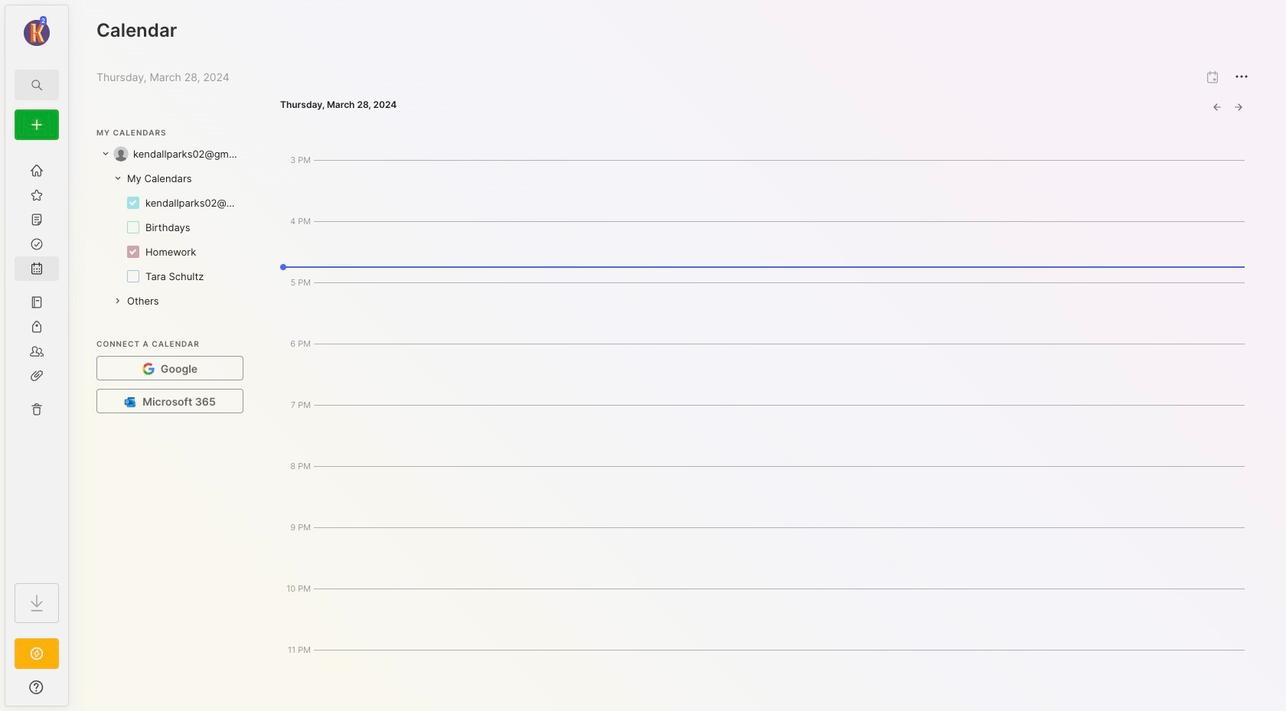 Task type: locate. For each thing, give the bounding box(es) containing it.
row up select479 option
[[96, 191, 244, 215]]

row group
[[96, 166, 244, 289]]

6 row from the top
[[96, 264, 244, 289]]

row down select481 checkbox
[[96, 264, 244, 289]]

Select481 checkbox
[[127, 246, 139, 258]]

main element
[[0, 0, 74, 711]]

row up arrow icon
[[96, 142, 244, 166]]

1 vertical spatial arrow image
[[113, 296, 123, 306]]

Select483 checkbox
[[127, 270, 139, 283]]

3 row from the top
[[96, 191, 244, 215]]

More actions field
[[1227, 61, 1257, 93]]

row up select481 checkbox
[[96, 215, 244, 240]]

click to expand image
[[67, 683, 78, 701]]

row down select483 checkbox
[[96, 289, 244, 313]]

1 horizontal spatial arrow image
[[113, 296, 123, 306]]

row up select477 option
[[96, 166, 244, 191]]

row up select483 checkbox
[[96, 240, 244, 264]]

grid
[[96, 142, 244, 313]]

tree
[[5, 149, 68, 570]]

0 horizontal spatial arrow image
[[101, 149, 110, 159]]

arrow image
[[101, 149, 110, 159], [113, 296, 123, 306]]

tree inside main 'element'
[[5, 149, 68, 570]]

4 row from the top
[[96, 215, 244, 240]]

cell
[[133, 146, 244, 162], [123, 171, 192, 186], [145, 195, 244, 211], [145, 220, 196, 235], [145, 244, 202, 260], [145, 269, 210, 284], [123, 293, 159, 309]]

row
[[96, 142, 244, 166], [96, 166, 244, 191], [96, 191, 244, 215], [96, 215, 244, 240], [96, 240, 244, 264], [96, 264, 244, 289], [96, 289, 244, 313]]



Task type: describe. For each thing, give the bounding box(es) containing it.
Select477 checkbox
[[127, 197, 139, 209]]

1 row from the top
[[96, 142, 244, 166]]

Select479 checkbox
[[127, 221, 139, 234]]

upgrade image
[[28, 645, 46, 663]]

Account field
[[5, 15, 68, 48]]

home image
[[29, 163, 44, 178]]

WHAT'S NEW field
[[5, 675, 68, 700]]

5 row from the top
[[96, 240, 244, 264]]

edit search image
[[28, 76, 46, 94]]

2 row from the top
[[96, 166, 244, 191]]

arrow image
[[113, 174, 123, 183]]

0 vertical spatial arrow image
[[101, 149, 110, 159]]

Choose date to view field
[[280, 99, 397, 111]]

7 row from the top
[[96, 289, 244, 313]]

more actions image
[[1233, 67, 1251, 86]]



Task type: vqa. For each thing, say whether or not it's contained in the screenshot.
Select477 option
yes



